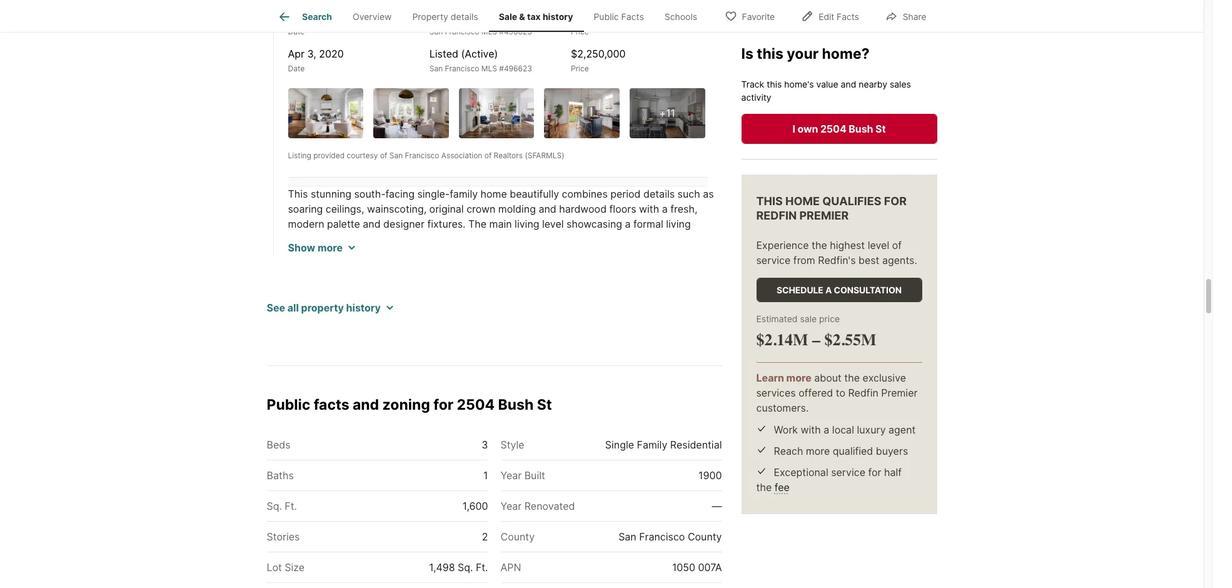 Task type: vqa. For each thing, say whether or not it's contained in the screenshot.


Task type: describe. For each thing, give the bounding box(es) containing it.
restaurants
[[538, 323, 592, 335]]

#496623 inside listed (active) san francisco mls #496623
[[500, 64, 532, 73]]

addit'l
[[348, 308, 377, 320]]

1 county from the left
[[501, 531, 535, 543]]

& left the en-
[[594, 293, 600, 305]]

public for public facts
[[594, 11, 619, 22]]

track
[[742, 79, 765, 90]]

crown
[[467, 203, 496, 215]]

the inside experience the highest level of service from redfin's best agents.
[[812, 239, 828, 252]]

see.
[[335, 353, 354, 365]]

center
[[524, 248, 555, 260]]

francisco up 1050
[[640, 531, 685, 543]]

best
[[859, 255, 880, 267]]

learn more
[[757, 372, 812, 385]]

0 horizontal spatial south-
[[354, 188, 386, 200]]

and down beautifully
[[539, 203, 557, 215]]

0 horizontal spatial to
[[485, 323, 495, 335]]

11
[[666, 107, 676, 119]]

fillmore
[[361, 323, 399, 335]]

family
[[637, 439, 668, 451]]

value
[[817, 79, 839, 90]]

public facts and zoning for 2504 bush st
[[267, 396, 552, 413]]

services
[[757, 387, 796, 400]]

2nd
[[491, 278, 509, 290]]

sale & tax history tab
[[489, 2, 584, 32]]

1 horizontal spatial formal
[[634, 218, 664, 230]]

edit
[[819, 11, 835, 22]]

0 horizontal spatial remodeled
[[288, 248, 339, 260]]

size
[[285, 562, 305, 574]]

a up suite at the right
[[637, 278, 643, 290]]

0 vertical spatial bay
[[330, 233, 347, 245]]

beautifully
[[510, 188, 559, 200]]

0 horizontal spatial bush
[[498, 396, 534, 413]]

redfin's
[[819, 255, 856, 267]]

fresh,
[[671, 203, 698, 215]]

facts for edit facts
[[837, 11, 860, 22]]

& right the backyard at top right
[[701, 263, 707, 275]]

estimated sale price $2.14m – $2.55m
[[757, 314, 877, 350]]

offers
[[607, 278, 634, 290]]

2 horizontal spatial in
[[551, 293, 559, 305]]

& left full
[[430, 308, 437, 320]]

of inside experience the highest level of service from redfin's best agents.
[[893, 239, 902, 252]]

is
[[742, 45, 754, 63]]

the up with at the right bottom of page
[[693, 308, 709, 320]]

zoning
[[383, 396, 430, 413]]

schedule a consultation
[[777, 285, 902, 296]]

divisadero
[[288, 323, 338, 335]]

built
[[525, 470, 546, 482]]

this down closet
[[581, 308, 598, 320]]

1 vertical spatial facing
[[677, 278, 706, 290]]

more for learn
[[787, 372, 812, 385]]

$2.55m
[[825, 331, 877, 350]]

lot size
[[267, 562, 305, 574]]

2 living from the left
[[667, 218, 691, 230]]

windows
[[350, 233, 391, 245]]

experience the highest level of service from redfin's best agents.
[[757, 239, 918, 267]]

1 vertical spatial st
[[537, 396, 552, 413]]

0 horizontal spatial in
[[361, 248, 369, 260]]

0 vertical spatial sq.
[[267, 500, 282, 513]]

shops
[[498, 323, 526, 335]]

a left fresh,
[[663, 203, 668, 215]]

built-
[[423, 293, 448, 305]]

see
[[267, 301, 285, 314]]

potential
[[524, 338, 565, 350]]

1 vertical spatial 2504
[[457, 396, 495, 413]]

see all property history button
[[267, 300, 394, 315]]

0 vertical spatial ceilings,
[[326, 203, 364, 215]]

provided
[[314, 151, 345, 160]]

marble
[[645, 293, 677, 305]]

storage,
[[337, 338, 376, 350]]

0 horizontal spatial facing
[[386, 188, 415, 200]]

see all property history
[[267, 301, 381, 314]]

full
[[440, 308, 454, 320]]

soaring
[[288, 203, 323, 215]]

1 master from the left
[[288, 293, 321, 305]]

year renovated
[[501, 500, 575, 513]]

a up fireplace.
[[625, 218, 631, 230]]

history for sale & tax history
[[543, 11, 573, 22]]

adjacent
[[403, 233, 444, 245]]

consultation
[[834, 285, 902, 296]]

& down designer
[[394, 233, 401, 245]]

level,
[[511, 278, 536, 290]]

molding
[[499, 203, 536, 215]]

2 inside this stunning south-facing single-family home beautifully combines period details such as soaring ceilings, wainscoting, original crown molding and hardwood floors with a fresh, modern palette and designer fixtures. the main living level showcasing a formal living room w/ bay windows & adjacent formal dining room w/ decorative fireplace. the remodeled eat-in kitchen feat. box beam ceilings, center island with breakfast bar and chef's appliances, incl. wine fridge. from the kitchen, french doors open to a backyard & charming three-sided vertical garden. the 2nd level, lit by skylight, offers a south-facing master ste w/ bay windows, built-in gas fireplace, walk-in closet & en-suite marble master bathroom. 2 addit'l bedrooms & full remodeled bath complete this level. located near the divisadero and fillmore corridors, access to shops & restaurants couldn't be easier. with additional storage, laundry, lower level expansion potential and a two-car garage, this one is a must-see.
[[339, 308, 346, 320]]

1 horizontal spatial 2
[[482, 531, 488, 543]]

0 vertical spatial ft.
[[285, 500, 297, 513]]

1 horizontal spatial in
[[448, 293, 456, 305]]

1 horizontal spatial w/
[[341, 293, 353, 305]]

schedule
[[777, 285, 824, 296]]

1 living from the left
[[515, 218, 540, 230]]

details inside tab
[[451, 11, 478, 22]]

garden.
[[431, 278, 467, 290]]

this
[[757, 195, 783, 208]]

favorite button
[[714, 3, 786, 28]]

1 horizontal spatial level
[[542, 218, 564, 230]]

public for public facts and zoning for 2504 bush st
[[267, 396, 311, 413]]

listed
[[430, 47, 459, 60]]

box
[[434, 248, 451, 260]]

luxury
[[857, 423, 886, 436]]

skylight,
[[564, 278, 604, 290]]

property
[[301, 301, 344, 314]]

0 horizontal spatial level
[[448, 338, 470, 350]]

stunning
[[311, 188, 352, 200]]

highest
[[830, 239, 865, 252]]

association
[[442, 151, 483, 160]]

1 vertical spatial the
[[652, 233, 671, 245]]

— price
[[571, 10, 589, 36]]

such
[[678, 188, 701, 200]]

corridors,
[[401, 323, 447, 335]]

facts
[[314, 396, 350, 413]]

own
[[798, 123, 819, 136]]

from
[[794, 255, 816, 267]]

overview tab
[[343, 2, 402, 32]]

listed (active) san francisco mls #496623
[[430, 47, 532, 73]]

and inside track this home's value and nearby sales activity
[[841, 79, 857, 90]]

1050
[[673, 562, 696, 574]]

two-
[[597, 338, 619, 350]]

service inside exceptional service for half the
[[832, 466, 866, 479]]

1 horizontal spatial of
[[485, 151, 492, 160]]

year for year built
[[501, 470, 522, 482]]

2 horizontal spatial with
[[801, 423, 821, 436]]

francisco inside pending san francisco mls #496623
[[445, 27, 480, 36]]

1 room from the left
[[288, 233, 312, 245]]

property details tab
[[402, 2, 489, 32]]

about the exclusive services offered to redfin premier customers.
[[757, 372, 918, 415]]

baths
[[267, 470, 294, 482]]

i own 2504 bush st
[[793, 123, 886, 136]]

the inside about the exclusive services offered to redfin premier customers.
[[845, 372, 860, 385]]

a right is
[[299, 353, 304, 365]]

fee
[[775, 481, 790, 494]]

listing
[[288, 151, 312, 160]]

1050 007a
[[673, 562, 722, 574]]

3
[[482, 439, 488, 451]]

redfin
[[757, 209, 797, 222]]

and up storage, on the left bottom
[[341, 323, 359, 335]]

beam
[[454, 248, 480, 260]]

$2.14m
[[757, 331, 809, 350]]

0 vertical spatial for
[[434, 396, 454, 413]]

schools tab
[[655, 2, 708, 32]]

customers.
[[757, 402, 809, 415]]

additional
[[288, 338, 334, 350]]

— for —
[[712, 500, 722, 513]]

fridge.
[[422, 263, 453, 275]]

a left local on the bottom
[[824, 423, 830, 436]]

original
[[430, 203, 464, 215]]



Task type: locate. For each thing, give the bounding box(es) containing it.
facts left schools
[[622, 11, 644, 22]]

price inside $2,250,000 price
[[571, 64, 589, 73]]

history for see all property history
[[346, 301, 381, 314]]

bush inside i own 2504 bush st button
[[849, 123, 874, 136]]

2020 right 10,
[[324, 10, 348, 23]]

0 horizontal spatial sq.
[[267, 500, 282, 513]]

1 horizontal spatial ft.
[[476, 562, 488, 574]]

the up redfin
[[845, 372, 860, 385]]

0 horizontal spatial public
[[267, 396, 311, 413]]

sided
[[364, 278, 390, 290]]

1 vertical spatial ceilings,
[[483, 248, 521, 260]]

history up fillmore
[[346, 301, 381, 314]]

date for apr 10, 2020
[[288, 27, 305, 36]]

this right track
[[767, 79, 782, 90]]

year built
[[501, 470, 546, 482]]

0 horizontal spatial formal
[[447, 233, 477, 245]]

1900
[[699, 470, 722, 482]]

1 date from the top
[[288, 27, 305, 36]]

details up fresh,
[[644, 188, 675, 200]]

located
[[628, 308, 667, 320]]

floors
[[610, 203, 637, 215]]

& inside sale & tax history "tab"
[[520, 11, 525, 22]]

0 vertical spatial 2504
[[821, 123, 847, 136]]

a
[[826, 285, 832, 296]]

gas
[[459, 293, 476, 305]]

2 horizontal spatial w/
[[538, 233, 550, 245]]

more for reach
[[806, 445, 831, 457]]

of up agents.
[[893, 239, 902, 252]]

apr for apr 10, 2020
[[288, 10, 305, 23]]

hardwood
[[560, 203, 607, 215]]

2 price from the top
[[571, 64, 589, 73]]

0 horizontal spatial ceilings,
[[326, 203, 364, 215]]

level up decorative
[[542, 218, 564, 230]]

this home qualifies for redfin premier
[[757, 195, 907, 222]]

tax
[[527, 11, 541, 22]]

— down 1900
[[712, 500, 722, 513]]

public right — price
[[594, 11, 619, 22]]

1 vertical spatial history
[[346, 301, 381, 314]]

the down from
[[470, 278, 488, 290]]

period
[[611, 188, 641, 200]]

apr 10, 2020 date
[[288, 10, 348, 36]]

price down $2,250,000
[[571, 64, 589, 73]]

0 horizontal spatial details
[[451, 11, 478, 22]]

1 vertical spatial sq.
[[458, 562, 473, 574]]

public
[[594, 11, 619, 22], [267, 396, 311, 413]]

remodeled down gas
[[457, 308, 507, 320]]

apr inside apr 3, 2020 date
[[288, 47, 305, 60]]

for
[[885, 195, 907, 208]]

price
[[571, 27, 589, 36], [571, 64, 589, 73]]

2 vertical spatial level
[[448, 338, 470, 350]]

mls down "(active)"
[[482, 64, 497, 73]]

apr for apr 3, 2020
[[288, 47, 305, 60]]

and up 'windows'
[[363, 218, 381, 230]]

2 apr from the top
[[288, 47, 305, 60]]

public inside tab
[[594, 11, 619, 22]]

facts for public facts
[[622, 11, 644, 22]]

to down about
[[836, 387, 846, 400]]

1 horizontal spatial facing
[[677, 278, 706, 290]]

renovated
[[525, 500, 575, 513]]

to up expansion
[[485, 323, 495, 335]]

the down crown
[[469, 218, 487, 230]]

0 horizontal spatial of
[[380, 151, 388, 160]]

ft. up the stories
[[285, 500, 297, 513]]

1 horizontal spatial room
[[511, 233, 536, 245]]

2 #496623 from the top
[[500, 64, 532, 73]]

1 horizontal spatial facts
[[837, 11, 860, 22]]

south- up wainscoting,
[[354, 188, 386, 200]]

francisco left association
[[405, 151, 440, 160]]

mls inside pending san francisco mls #496623
[[482, 27, 497, 36]]

service inside experience the highest level of service from redfin's best agents.
[[757, 255, 791, 267]]

room up center
[[511, 233, 536, 245]]

date inside apr 10, 2020 date
[[288, 27, 305, 36]]

listing provided courtesy of san francisco association of realtors (sfarmls)
[[288, 151, 565, 160]]

1 horizontal spatial master
[[680, 293, 713, 305]]

with up the doors at the top left
[[588, 248, 608, 260]]

kitchen,
[[501, 263, 539, 275]]

1 vertical spatial ft.
[[476, 562, 488, 574]]

san inside listed (active) san francisco mls #496623
[[430, 64, 443, 73]]

style
[[501, 439, 525, 451]]

2 vertical spatial more
[[806, 445, 831, 457]]

modern
[[288, 218, 324, 230]]

1 vertical spatial more
[[787, 372, 812, 385]]

be
[[635, 323, 647, 335]]

0 horizontal spatial st
[[537, 396, 552, 413]]

this
[[757, 45, 784, 63], [767, 79, 782, 90], [581, 308, 598, 320], [675, 338, 693, 350]]

backyard
[[654, 263, 698, 275]]

1 vertical spatial remodeled
[[457, 308, 507, 320]]

2 vertical spatial with
[[801, 423, 821, 436]]

0 horizontal spatial bay
[[330, 233, 347, 245]]

1 horizontal spatial 2504
[[821, 123, 847, 136]]

living down molding at the top left
[[515, 218, 540, 230]]

0 horizontal spatial 2
[[339, 308, 346, 320]]

2 county from the left
[[688, 531, 722, 543]]

i own 2504 bush st button
[[742, 114, 938, 144]]

service down "qualified"
[[832, 466, 866, 479]]

facts right edit
[[837, 11, 860, 22]]

2020 inside apr 3, 2020 date
[[319, 47, 344, 60]]

this
[[288, 188, 308, 200]]

0 vertical spatial the
[[469, 218, 487, 230]]

1 vertical spatial south-
[[646, 278, 677, 290]]

the
[[812, 239, 828, 252], [483, 263, 498, 275], [693, 308, 709, 320], [845, 372, 860, 385], [757, 481, 772, 494]]

1 vertical spatial formal
[[447, 233, 477, 245]]

— for — price
[[571, 10, 581, 23]]

mls up "(active)"
[[482, 27, 497, 36]]

1 vertical spatial level
[[868, 239, 890, 252]]

2504 up 3
[[457, 396, 495, 413]]

work
[[774, 423, 798, 436]]

facing down the backyard at top right
[[677, 278, 706, 290]]

— inside — price
[[571, 10, 581, 23]]

0 vertical spatial #496623
[[500, 27, 532, 36]]

2 mls from the top
[[482, 64, 497, 73]]

francisco down "(active)"
[[445, 64, 480, 73]]

0 vertical spatial to
[[633, 263, 643, 275]]

and right facts
[[353, 396, 379, 413]]

fireplace,
[[479, 293, 522, 305]]

10,
[[308, 10, 321, 23]]

0 horizontal spatial ft.
[[285, 500, 297, 513]]

pending san francisco mls #496623
[[430, 10, 532, 36]]

francisco inside listed (active) san francisco mls #496623
[[445, 64, 480, 73]]

single-
[[418, 188, 450, 200]]

2 left addit'l
[[339, 308, 346, 320]]

1 vertical spatial service
[[832, 466, 866, 479]]

and up the backyard at top right
[[677, 248, 695, 260]]

0 horizontal spatial —
[[571, 10, 581, 23]]

0 vertical spatial more
[[318, 241, 343, 254]]

2020 for apr 3, 2020
[[319, 47, 344, 60]]

in down by
[[551, 293, 559, 305]]

details inside this stunning south-facing single-family home beautifully combines period details such as soaring ceilings, wainscoting, original crown molding and hardwood floors with a fresh, modern palette and designer fixtures. the main living level showcasing a formal living room w/ bay windows & adjacent formal dining room w/ decorative fireplace. the remodeled eat-in kitchen feat. box beam ceilings, center island with breakfast bar and chef's appliances, incl. wine fridge. from the kitchen, french doors open to a backyard & charming three-sided vertical garden. the 2nd level, lit by skylight, offers a south-facing master ste w/ bay windows, built-in gas fireplace, walk-in closet & en-suite marble master bathroom. 2 addit'l bedrooms & full remodeled bath complete this level. located near the divisadero and fillmore corridors, access to shops & restaurants couldn't be easier. with additional storage, laundry, lower level expansion potential and a two-car garage, this one is a must-see.
[[644, 188, 675, 200]]

— right tax
[[571, 10, 581, 23]]

formal up fireplace.
[[634, 218, 664, 230]]

master up near
[[680, 293, 713, 305]]

$2,250,000
[[571, 47, 626, 60]]

fixtures.
[[428, 218, 466, 230]]

1 horizontal spatial to
[[633, 263, 643, 275]]

bay
[[330, 233, 347, 245], [356, 293, 373, 305]]

1 horizontal spatial for
[[869, 466, 882, 479]]

0 vertical spatial st
[[876, 123, 886, 136]]

share
[[903, 11, 927, 22]]

2 date from the top
[[288, 64, 305, 73]]

dining
[[480, 233, 509, 245]]

home
[[786, 195, 820, 208]]

ceilings, up palette
[[326, 203, 364, 215]]

1 vertical spatial date
[[288, 64, 305, 73]]

2 vertical spatial to
[[836, 387, 846, 400]]

2 room from the left
[[511, 233, 536, 245]]

feat.
[[409, 248, 431, 260]]

francisco down the pending
[[445, 27, 480, 36]]

1 vertical spatial mls
[[482, 64, 497, 73]]

and down restaurants
[[568, 338, 585, 350]]

date for apr 3, 2020
[[288, 64, 305, 73]]

service down experience
[[757, 255, 791, 267]]

more for show
[[318, 241, 343, 254]]

&
[[520, 11, 525, 22], [394, 233, 401, 245], [701, 263, 707, 275], [594, 293, 600, 305], [430, 308, 437, 320], [529, 323, 535, 335]]

1 vertical spatial to
[[485, 323, 495, 335]]

level down access
[[448, 338, 470, 350]]

suite
[[619, 293, 642, 305]]

1 horizontal spatial public
[[594, 11, 619, 22]]

track this home's value and nearby sales activity
[[742, 79, 912, 103]]

1 vertical spatial 2020
[[319, 47, 344, 60]]

walk-
[[525, 293, 551, 305]]

public facts
[[594, 11, 644, 22]]

1 #496623 from the top
[[500, 27, 532, 36]]

chef's
[[288, 263, 317, 275]]

price up $2,250,000
[[571, 27, 589, 36]]

by
[[550, 278, 562, 290]]

formal
[[634, 218, 664, 230], [447, 233, 477, 245]]

san inside pending san francisco mls #496623
[[430, 27, 443, 36]]

apr
[[288, 10, 305, 23], [288, 47, 305, 60]]

access
[[449, 323, 483, 335]]

date down search link
[[288, 27, 305, 36]]

ceilings, down "dining"
[[483, 248, 521, 260]]

0 horizontal spatial with
[[588, 248, 608, 260]]

of right the courtesy
[[380, 151, 388, 160]]

closet
[[562, 293, 591, 305]]

0 horizontal spatial facts
[[622, 11, 644, 22]]

2 master from the left
[[680, 293, 713, 305]]

bush down nearby
[[849, 123, 874, 136]]

0 horizontal spatial for
[[434, 396, 454, 413]]

year left built
[[501, 470, 522, 482]]

2 year from the top
[[501, 500, 522, 513]]

garage,
[[637, 338, 672, 350]]

1 vertical spatial price
[[571, 64, 589, 73]]

2504 inside i own 2504 bush st button
[[821, 123, 847, 136]]

fee link
[[775, 481, 790, 494]]

1 vertical spatial with
[[588, 248, 608, 260]]

year for year renovated
[[501, 500, 522, 513]]

formal up beam
[[447, 233, 477, 245]]

public facts tab
[[584, 2, 655, 32]]

1 apr from the top
[[288, 10, 305, 23]]

0 horizontal spatial history
[[346, 301, 381, 314]]

service
[[757, 255, 791, 267], [832, 466, 866, 479]]

2 down 1,600 on the left bottom of the page
[[482, 531, 488, 543]]

0 horizontal spatial service
[[757, 255, 791, 267]]

1 horizontal spatial sq.
[[458, 562, 473, 574]]

0 horizontal spatial living
[[515, 218, 540, 230]]

1 price from the top
[[571, 27, 589, 36]]

schedule a consultation button
[[757, 278, 923, 303]]

#496623 inside pending san francisco mls #496623
[[500, 27, 532, 36]]

& down bath
[[529, 323, 535, 335]]

bay up addit'l
[[356, 293, 373, 305]]

1
[[484, 470, 488, 482]]

a down breakfast
[[646, 263, 651, 275]]

st down "potential"
[[537, 396, 552, 413]]

remodeled up 'chef's'
[[288, 248, 339, 260]]

w/ down modern
[[315, 233, 327, 245]]

0 vertical spatial level
[[542, 218, 564, 230]]

bush up "style"
[[498, 396, 534, 413]]

facts inside public facts tab
[[622, 11, 644, 22]]

1 horizontal spatial remodeled
[[457, 308, 507, 320]]

this right is
[[757, 45, 784, 63]]

search link
[[277, 9, 332, 24]]

south- up the marble
[[646, 278, 677, 290]]

1 vertical spatial —
[[712, 500, 722, 513]]

sq. right 1,498 at the left of page
[[458, 562, 473, 574]]

history right tax
[[543, 11, 573, 22]]

public up beds
[[267, 396, 311, 413]]

sales
[[890, 79, 912, 90]]

w/ down three-
[[341, 293, 353, 305]]

level up best
[[868, 239, 890, 252]]

0 horizontal spatial room
[[288, 233, 312, 245]]

master down charming
[[288, 293, 321, 305]]

1 mls from the top
[[482, 27, 497, 36]]

0 vertical spatial date
[[288, 27, 305, 36]]

and right value
[[841, 79, 857, 90]]

the up the 2nd
[[483, 263, 498, 275]]

sq. down baths
[[267, 500, 282, 513]]

facts inside edit facts button
[[837, 11, 860, 22]]

0 vertical spatial remodeled
[[288, 248, 339, 260]]

courtesy
[[347, 151, 378, 160]]

1 vertical spatial bay
[[356, 293, 373, 305]]

0 vertical spatial with
[[640, 203, 660, 215]]

wainscoting,
[[367, 203, 427, 215]]

0 horizontal spatial master
[[288, 293, 321, 305]]

bay down palette
[[330, 233, 347, 245]]

this down with at the right bottom of page
[[675, 338, 693, 350]]

1 horizontal spatial details
[[644, 188, 675, 200]]

price
[[820, 314, 840, 325]]

a left two- in the bottom of the page
[[588, 338, 594, 350]]

schools
[[665, 11, 698, 22]]

bar
[[659, 248, 674, 260]]

1 vertical spatial 2
[[482, 531, 488, 543]]

1 year from the top
[[501, 470, 522, 482]]

2 vertical spatial the
[[470, 278, 488, 290]]

facing up wainscoting,
[[386, 188, 415, 200]]

for inside exceptional service for half the
[[869, 466, 882, 479]]

2020 for apr 10, 2020
[[324, 10, 348, 23]]

with right work
[[801, 423, 821, 436]]

#496623
[[500, 27, 532, 36], [500, 64, 532, 73]]

car
[[619, 338, 634, 350]]

all
[[288, 301, 299, 314]]

for right zoning
[[434, 396, 454, 413]]

with right floors
[[640, 203, 660, 215]]

1 horizontal spatial bush
[[849, 123, 874, 136]]

0 vertical spatial south-
[[354, 188, 386, 200]]

the up from
[[812, 239, 828, 252]]

palette
[[327, 218, 360, 230]]

facts
[[837, 11, 860, 22], [622, 11, 644, 22]]

your
[[787, 45, 819, 63]]

agent
[[889, 423, 916, 436]]

more inside dropdown button
[[318, 241, 343, 254]]

ft. left apn
[[476, 562, 488, 574]]

mls inside listed (active) san francisco mls #496623
[[482, 64, 497, 73]]

1 vertical spatial for
[[869, 466, 882, 479]]

2 horizontal spatial to
[[836, 387, 846, 400]]

details
[[451, 11, 478, 22], [644, 188, 675, 200]]

tab list
[[267, 0, 718, 32]]

history inside "tab"
[[543, 11, 573, 22]]

0 vertical spatial year
[[501, 470, 522, 482]]

apr left "3," in the top left of the page
[[288, 47, 305, 60]]

0 vertical spatial bush
[[849, 123, 874, 136]]

more up offered
[[787, 372, 812, 385]]

living down fresh,
[[667, 218, 691, 230]]

0 vertical spatial price
[[571, 27, 589, 36]]

francisco
[[445, 27, 480, 36], [445, 64, 480, 73], [405, 151, 440, 160], [640, 531, 685, 543]]

in down garden.
[[448, 293, 456, 305]]

for left half
[[869, 466, 882, 479]]

this inside track this home's value and nearby sales activity
[[767, 79, 782, 90]]

0 horizontal spatial county
[[501, 531, 535, 543]]

apr inside apr 10, 2020 date
[[288, 10, 305, 23]]

st inside button
[[876, 123, 886, 136]]

level inside experience the highest level of service from redfin's best agents.
[[868, 239, 890, 252]]

price for —
[[571, 27, 589, 36]]

2 horizontal spatial level
[[868, 239, 890, 252]]

1 horizontal spatial living
[[667, 218, 691, 230]]

kitchen
[[372, 248, 407, 260]]

st down nearby
[[876, 123, 886, 136]]

ste
[[324, 293, 338, 305]]

2020 inside apr 10, 2020 date
[[324, 10, 348, 23]]

wine
[[397, 263, 420, 275]]

0 horizontal spatial 2504
[[457, 396, 495, 413]]

0 vertical spatial history
[[543, 11, 573, 22]]

bath
[[510, 308, 531, 320]]

to down breakfast
[[633, 263, 643, 275]]

0 vertical spatial formal
[[634, 218, 664, 230]]

history inside dropdown button
[[346, 301, 381, 314]]

in down 'windows'
[[361, 248, 369, 260]]

the
[[469, 218, 487, 230], [652, 233, 671, 245], [470, 278, 488, 290]]

+
[[660, 107, 666, 119]]

0 vertical spatial 2
[[339, 308, 346, 320]]

of left realtors
[[485, 151, 492, 160]]

to inside about the exclusive services offered to redfin premier customers.
[[836, 387, 846, 400]]

for
[[434, 396, 454, 413], [869, 466, 882, 479]]

date inside apr 3, 2020 date
[[288, 64, 305, 73]]

tab list containing search
[[267, 0, 718, 32]]

1 vertical spatial details
[[644, 188, 675, 200]]

0 vertical spatial facing
[[386, 188, 415, 200]]

1 horizontal spatial —
[[712, 500, 722, 513]]

1 horizontal spatial with
[[640, 203, 660, 215]]

the inside exceptional service for half the
[[757, 481, 772, 494]]

room down modern
[[288, 233, 312, 245]]

more up appliances,
[[318, 241, 343, 254]]

county up 007a
[[688, 531, 722, 543]]

007a
[[699, 562, 722, 574]]

w/ up center
[[538, 233, 550, 245]]

price for $2,250,000
[[571, 64, 589, 73]]

learn more link
[[757, 372, 812, 385]]

2504 right own
[[821, 123, 847, 136]]

1 vertical spatial bush
[[498, 396, 534, 413]]

0 horizontal spatial w/
[[315, 233, 327, 245]]



